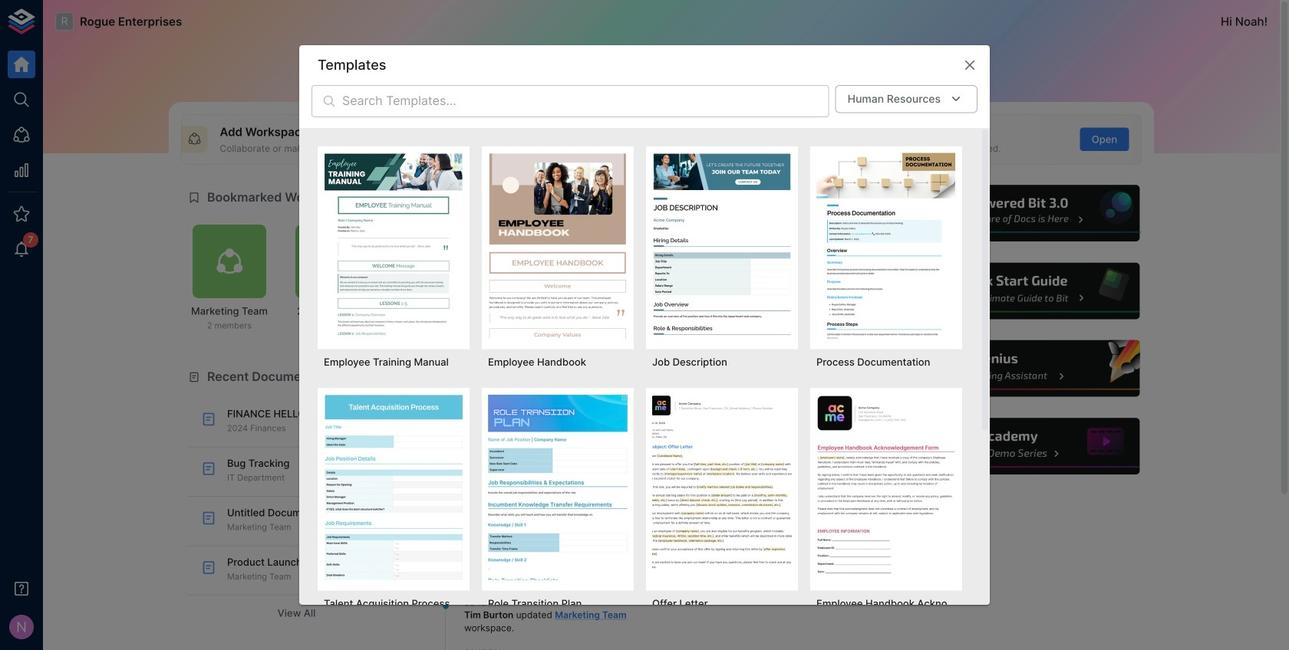 Task type: vqa. For each thing, say whether or not it's contained in the screenshot.
Table of Contents image
no



Task type: describe. For each thing, give the bounding box(es) containing it.
offer letter image
[[652, 394, 792, 580]]

job description image
[[652, 153, 792, 339]]

talent acquisition process image
[[324, 394, 463, 580]]

2 help image from the top
[[911, 261, 1142, 322]]

1 help image from the top
[[911, 183, 1142, 244]]

employee handbook acknowledgement form image
[[816, 394, 956, 580]]

role transition plan image
[[488, 394, 628, 580]]

Search Templates... text field
[[342, 85, 829, 117]]



Task type: locate. For each thing, give the bounding box(es) containing it.
3 help image from the top
[[911, 339, 1142, 399]]

dialog
[[299, 45, 990, 651]]

employee handbook image
[[488, 153, 628, 339]]

4 help image from the top
[[911, 416, 1142, 477]]

employee training manual image
[[324, 153, 463, 339]]

process documentation image
[[816, 153, 956, 339]]

help image
[[911, 183, 1142, 244], [911, 261, 1142, 322], [911, 339, 1142, 399], [911, 416, 1142, 477]]



